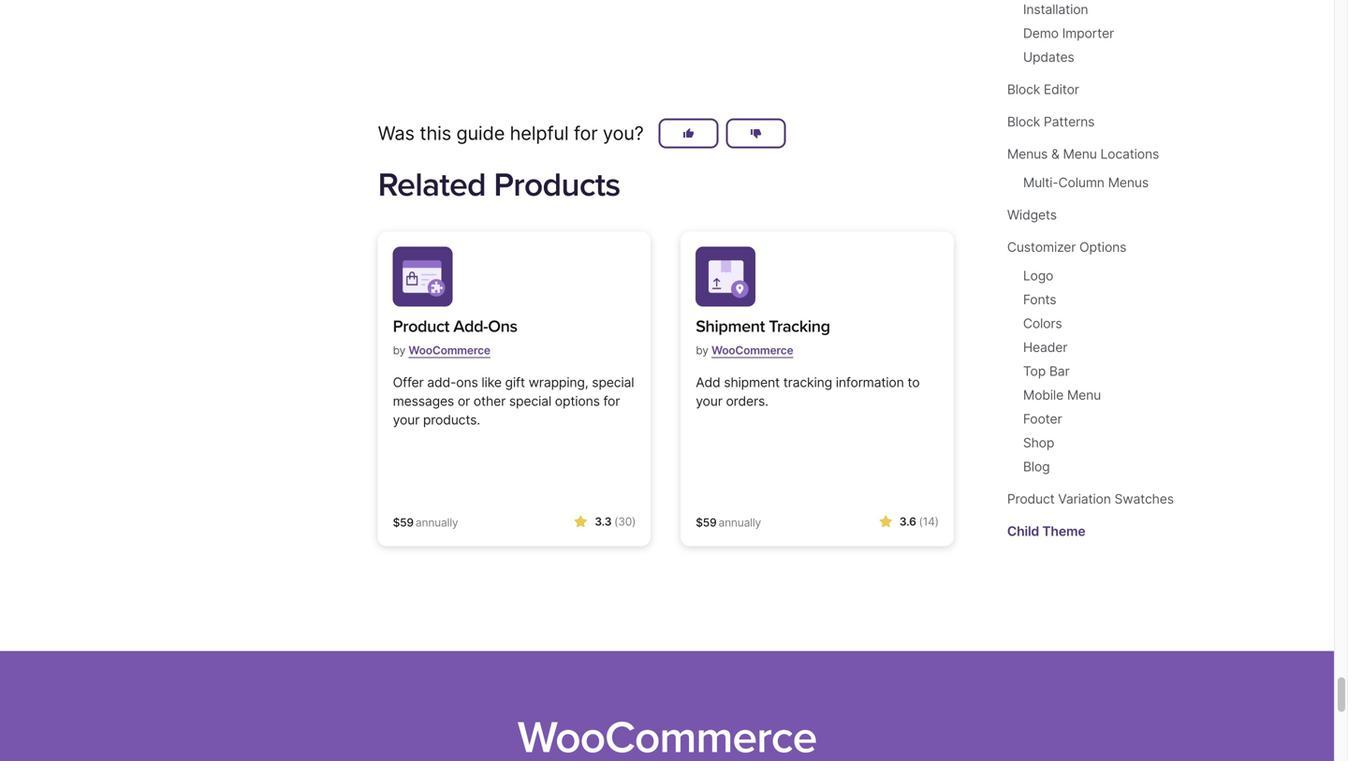 Task type: locate. For each thing, give the bounding box(es) containing it.
offer add-ons like gift wrapping, special messages or other special options for your products.
[[393, 375, 635, 428]]

menus & menu locations link
[[1008, 146, 1160, 162]]

by up add
[[696, 344, 709, 357]]

0 vertical spatial product
[[393, 317, 450, 337]]

1 horizontal spatial woocommerce
[[712, 344, 794, 357]]

0 horizontal spatial $59 annually
[[393, 516, 458, 530]]

) right 3.6
[[936, 515, 939, 529]]

1 ) from the left
[[632, 515, 636, 529]]

1 by from the left
[[393, 344, 406, 357]]

swatches
[[1115, 491, 1175, 507]]

product
[[393, 317, 450, 337], [1008, 491, 1055, 507]]

1 $59 annually from the left
[[393, 516, 458, 530]]

add shipment tracking information to your orders.
[[696, 375, 920, 409]]

0 vertical spatial menu
[[1064, 146, 1098, 162]]

your down add
[[696, 393, 723, 409]]

woocommerce inside product add-ons by woocommerce
[[409, 344, 491, 357]]

tracking
[[769, 317, 831, 337]]

colors
[[1024, 316, 1063, 332]]

by up offer
[[393, 344, 406, 357]]

$59 annually for ons
[[393, 516, 458, 530]]

0 horizontal spatial annually
[[416, 516, 458, 530]]

1 horizontal spatial product
[[1008, 491, 1055, 507]]

ons
[[488, 317, 518, 337]]

woocommerce link for product
[[409, 336, 491, 365]]

child theme
[[1008, 524, 1086, 540]]

2 by from the left
[[696, 344, 709, 357]]

other
[[474, 393, 506, 409]]

special up options
[[592, 375, 635, 391]]

( right 3.3
[[615, 515, 619, 529]]

annually for by
[[719, 516, 762, 530]]

menu inside logo fonts colors header top bar mobile menu footer shop blog
[[1068, 387, 1102, 403]]

0 horizontal spatial menus
[[1008, 146, 1048, 162]]

0 horizontal spatial for
[[574, 122, 598, 145]]

logo
[[1024, 268, 1054, 284]]

messages
[[393, 393, 454, 409]]

product for add-
[[393, 317, 450, 337]]

( for shipment tracking
[[919, 515, 923, 529]]

installation demo importer updates
[[1024, 1, 1115, 65]]

block left editor
[[1008, 81, 1041, 97]]

$59 annually for by
[[696, 516, 762, 530]]

product for variation
[[1008, 491, 1055, 507]]

mobile
[[1024, 387, 1064, 403]]

1 vertical spatial menus
[[1109, 175, 1149, 191]]

1 $59 from the left
[[393, 516, 414, 530]]

30
[[619, 515, 632, 529]]

1 annually from the left
[[416, 516, 458, 530]]

1 horizontal spatial woocommerce link
[[712, 336, 794, 365]]

1 vertical spatial for
[[604, 393, 620, 409]]

0 horizontal spatial )
[[632, 515, 636, 529]]

2 annually from the left
[[719, 516, 762, 530]]

1 horizontal spatial special
[[592, 375, 635, 391]]

woocommerce inside shipment tracking by woocommerce
[[712, 344, 794, 357]]

menus down locations
[[1109, 175, 1149, 191]]

1 ( from the left
[[615, 515, 619, 529]]

1 horizontal spatial by
[[696, 344, 709, 357]]

you?
[[603, 122, 644, 145]]

block for block editor
[[1008, 81, 1041, 97]]

product left add-
[[393, 317, 450, 337]]

special down gift
[[510, 393, 552, 409]]

like
[[482, 375, 502, 391]]

to
[[908, 375, 920, 391]]

orders.
[[726, 393, 769, 409]]

menu
[[1064, 146, 1098, 162], [1068, 387, 1102, 403]]

product down blog
[[1008, 491, 1055, 507]]

vote down image
[[751, 127, 762, 140]]

woocommerce down shipment tracking link
[[712, 344, 794, 357]]

widgets
[[1008, 207, 1057, 223]]

2 woocommerce from the left
[[712, 344, 794, 357]]

woocommerce link
[[409, 336, 491, 365], [712, 336, 794, 365]]

demo
[[1024, 25, 1059, 41]]

menus
[[1008, 146, 1048, 162], [1109, 175, 1149, 191]]

2 ) from the left
[[936, 515, 939, 529]]

block down 'block editor' link
[[1008, 114, 1041, 130]]

$59
[[393, 516, 414, 530], [696, 516, 717, 530]]

(
[[615, 515, 619, 529], [919, 515, 923, 529]]

for right options
[[604, 393, 620, 409]]

1 vertical spatial your
[[393, 412, 420, 428]]

)
[[632, 515, 636, 529], [936, 515, 939, 529]]

fonts
[[1024, 292, 1057, 308]]

shipment
[[724, 375, 780, 391]]

logo fonts colors header top bar mobile menu footer shop blog
[[1024, 268, 1102, 475]]

1 horizontal spatial menus
[[1109, 175, 1149, 191]]

0 vertical spatial for
[[574, 122, 598, 145]]

shipment tracking by woocommerce
[[696, 317, 831, 357]]

editor
[[1044, 81, 1080, 97]]

1 block from the top
[[1008, 81, 1041, 97]]

woocommerce
[[409, 344, 491, 357], [712, 344, 794, 357]]

theme
[[1043, 524, 1086, 540]]

1 woocommerce link from the left
[[409, 336, 491, 365]]

woocommerce link up add-
[[409, 336, 491, 365]]

block patterns link
[[1008, 114, 1095, 130]]

blog
[[1024, 459, 1051, 475]]

shop
[[1024, 435, 1055, 451]]

0 horizontal spatial your
[[393, 412, 420, 428]]

0 horizontal spatial woocommerce
[[409, 344, 491, 357]]

1 horizontal spatial your
[[696, 393, 723, 409]]

1 woocommerce from the left
[[409, 344, 491, 357]]

1 vertical spatial product
[[1008, 491, 1055, 507]]

multi-column menus link
[[1024, 175, 1149, 191]]

2 block from the top
[[1008, 114, 1041, 130]]

tracking
[[784, 375, 833, 391]]

2 $59 annually from the left
[[696, 516, 762, 530]]

0 horizontal spatial woocommerce link
[[409, 336, 491, 365]]

1 horizontal spatial $59
[[696, 516, 717, 530]]

shop link
[[1024, 435, 1055, 451]]

3.6 ( 14 )
[[900, 515, 939, 529]]

2 $59 from the left
[[696, 516, 717, 530]]

vote up image
[[684, 127, 695, 140]]

footer link
[[1024, 411, 1063, 427]]

1 horizontal spatial annually
[[719, 516, 762, 530]]

0 horizontal spatial product
[[393, 317, 450, 337]]

menu right &
[[1064, 146, 1098, 162]]

1 horizontal spatial )
[[936, 515, 939, 529]]

2 ( from the left
[[919, 515, 923, 529]]

for left you?
[[574, 122, 598, 145]]

0 vertical spatial special
[[592, 375, 635, 391]]

customizer
[[1008, 239, 1077, 255]]

logo link
[[1024, 268, 1054, 284]]

0 vertical spatial your
[[696, 393, 723, 409]]

guide
[[457, 122, 505, 145]]

0 vertical spatial menus
[[1008, 146, 1048, 162]]

0 horizontal spatial $59
[[393, 516, 414, 530]]

2 woocommerce link from the left
[[712, 336, 794, 365]]

options
[[1080, 239, 1127, 255]]

1 horizontal spatial $59 annually
[[696, 516, 762, 530]]

1 vertical spatial block
[[1008, 114, 1041, 130]]

for
[[574, 122, 598, 145], [604, 393, 620, 409]]

woocommerce down product add-ons link
[[409, 344, 491, 357]]

block for block patterns
[[1008, 114, 1041, 130]]

) right 3.3
[[632, 515, 636, 529]]

( right 3.6
[[919, 515, 923, 529]]

your
[[696, 393, 723, 409], [393, 412, 420, 428]]

1 vertical spatial menu
[[1068, 387, 1102, 403]]

block
[[1008, 81, 1041, 97], [1008, 114, 1041, 130]]

your down messages at left
[[393, 412, 420, 428]]

your inside the offer add-ons like gift wrapping, special messages or other special options for your products.
[[393, 412, 420, 428]]

menus left &
[[1008, 146, 1048, 162]]

0 horizontal spatial (
[[615, 515, 619, 529]]

woocommerce link up shipment
[[712, 336, 794, 365]]

annually
[[416, 516, 458, 530], [719, 516, 762, 530]]

by
[[393, 344, 406, 357], [696, 344, 709, 357]]

0 vertical spatial block
[[1008, 81, 1041, 97]]

menu down bar
[[1068, 387, 1102, 403]]

$59 annually
[[393, 516, 458, 530], [696, 516, 762, 530]]

special
[[592, 375, 635, 391], [510, 393, 552, 409]]

1 horizontal spatial for
[[604, 393, 620, 409]]

1 horizontal spatial (
[[919, 515, 923, 529]]

header link
[[1024, 340, 1068, 355]]

gift
[[505, 375, 525, 391]]

( for product add-ons
[[615, 515, 619, 529]]

shipment
[[696, 317, 765, 337]]

0 horizontal spatial by
[[393, 344, 406, 357]]

product inside product add-ons by woocommerce
[[393, 317, 450, 337]]

0 horizontal spatial special
[[510, 393, 552, 409]]



Task type: describe. For each thing, give the bounding box(es) containing it.
14
[[923, 515, 936, 529]]

block patterns
[[1008, 114, 1095, 130]]

block editor link
[[1008, 81, 1080, 97]]

footer
[[1024, 411, 1063, 427]]

child theme link
[[1008, 524, 1086, 540]]

woocommerce link for shipment
[[712, 336, 794, 365]]

colors link
[[1024, 316, 1063, 332]]

3.3 ( 30 )
[[595, 515, 636, 529]]

updates link
[[1024, 49, 1075, 65]]

1 vertical spatial special
[[510, 393, 552, 409]]

helpful
[[510, 122, 569, 145]]

shipment tracking link
[[696, 314, 831, 340]]

fonts link
[[1024, 292, 1057, 308]]

) for shipment tracking
[[936, 515, 939, 529]]

was this guide helpful for you?
[[378, 122, 644, 145]]

installation link
[[1024, 1, 1089, 17]]

3.3
[[595, 515, 612, 529]]

product variation swatches
[[1008, 491, 1175, 507]]

demo importer link
[[1024, 25, 1115, 41]]

multi-
[[1024, 175, 1059, 191]]

block editor
[[1008, 81, 1080, 97]]

information
[[836, 375, 905, 391]]

$59 for by
[[696, 516, 717, 530]]

add-
[[427, 375, 457, 391]]

ons
[[456, 375, 478, 391]]

variation
[[1059, 491, 1112, 507]]

patterns
[[1044, 114, 1095, 130]]

customizer options
[[1008, 239, 1127, 255]]

was
[[378, 122, 415, 145]]

importer
[[1063, 25, 1115, 41]]

this
[[420, 122, 452, 145]]

offer
[[393, 375, 424, 391]]

related
[[378, 165, 486, 205]]

blog link
[[1024, 459, 1051, 475]]

product variation swatches link
[[1008, 491, 1175, 507]]

menus & menu locations
[[1008, 146, 1160, 162]]

locations
[[1101, 146, 1160, 162]]

header
[[1024, 340, 1068, 355]]

by inside product add-ons by woocommerce
[[393, 344, 406, 357]]

related products
[[378, 165, 621, 205]]

widgets link
[[1008, 207, 1057, 223]]

products
[[494, 165, 621, 205]]

product add-ons by woocommerce
[[393, 317, 518, 357]]

product add-ons link
[[393, 314, 518, 340]]

bar
[[1050, 363, 1070, 379]]

mobile menu link
[[1024, 387, 1102, 403]]

your inside add shipment tracking information to your orders.
[[696, 393, 723, 409]]

child
[[1008, 524, 1040, 540]]

) for product add-ons
[[632, 515, 636, 529]]

by inside shipment tracking by woocommerce
[[696, 344, 709, 357]]

&
[[1052, 146, 1060, 162]]

wrapping,
[[529, 375, 589, 391]]

top bar link
[[1024, 363, 1070, 379]]

add-
[[454, 317, 488, 337]]

3.6
[[900, 515, 917, 529]]

top
[[1024, 363, 1046, 379]]

for inside the offer add-ons like gift wrapping, special messages or other special options for your products.
[[604, 393, 620, 409]]

products.
[[423, 412, 480, 428]]

add
[[696, 375, 721, 391]]

customizer options link
[[1008, 239, 1127, 255]]

updates
[[1024, 49, 1075, 65]]

annually for ons
[[416, 516, 458, 530]]

or
[[458, 393, 470, 409]]

column
[[1059, 175, 1105, 191]]

options
[[555, 393, 600, 409]]

multi-column menus
[[1024, 175, 1149, 191]]

installation
[[1024, 1, 1089, 17]]

$59 for ons
[[393, 516, 414, 530]]



Task type: vqa. For each thing, say whether or not it's contained in the screenshot.
WooCommerce link
yes



